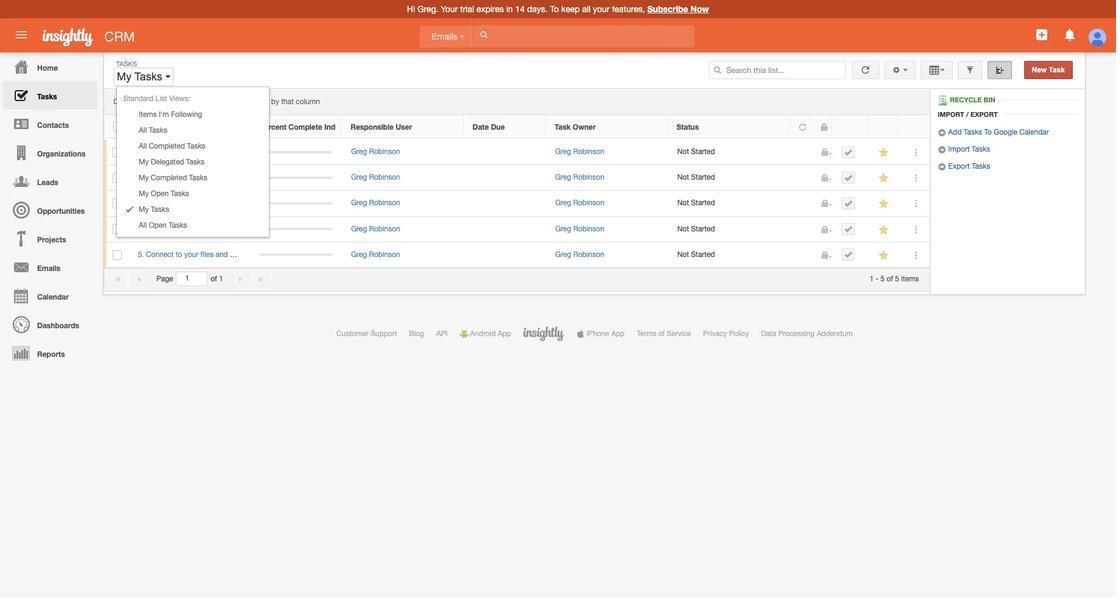Task type: locate. For each thing, give the bounding box(es) containing it.
organizations
[[37, 149, 86, 158]]

1 vertical spatial open
[[149, 221, 167, 230]]

calendar up dashboards link
[[37, 292, 69, 301]]

2 following image from the top
[[879, 198, 891, 210]]

3 not started from the top
[[678, 199, 716, 207]]

private task image
[[821, 148, 830, 157], [821, 199, 830, 208], [821, 225, 830, 234], [821, 251, 830, 259]]

0 horizontal spatial column
[[137, 98, 161, 106]]

5 row from the top
[[104, 217, 931, 242]]

emails link down your
[[420, 26, 473, 47]]

1 following image from the top
[[879, 173, 891, 184]]

2 not from the top
[[678, 173, 690, 182]]

all inside 'link'
[[139, 126, 147, 135]]

your for customers
[[161, 173, 176, 182]]

0 vertical spatial import
[[938, 110, 965, 118]]

leads
[[37, 178, 58, 187]]

all for all completed tasks
[[139, 142, 147, 150]]

1 horizontal spatial and
[[216, 250, 228, 259]]

tasks inside export tasks "link"
[[973, 162, 991, 171]]

1. personalize your account link
[[138, 147, 235, 156]]

add right 2.
[[146, 173, 159, 182]]

1 0% complete image from the top
[[260, 151, 333, 153]]

standard
[[124, 94, 154, 103]]

home link
[[3, 52, 97, 81]]

all
[[583, 4, 591, 14]]

task name
[[138, 122, 176, 131]]

your down all tasks 'link'
[[186, 147, 200, 156]]

3 all from the top
[[139, 221, 147, 230]]

my delegated tasks
[[139, 158, 205, 166]]

export right circle arrow left image on the right top of page
[[949, 162, 971, 171]]

1 vertical spatial export
[[949, 162, 971, 171]]

4 not started cell from the top
[[668, 217, 790, 242]]

1 vertical spatial and
[[216, 250, 228, 259]]

0% complete image
[[260, 151, 333, 153], [260, 176, 333, 179], [260, 202, 333, 205], [260, 228, 333, 230]]

3 0% complete image from the top
[[260, 202, 333, 205]]

4 0% complete image from the top
[[260, 228, 333, 230]]

emails down your
[[432, 32, 460, 41]]

0 vertical spatial export
[[971, 110, 999, 118]]

calendar inside "link"
[[1020, 128, 1050, 137]]

task inside 'link'
[[1050, 66, 1066, 74]]

started
[[692, 147, 716, 156], [692, 173, 716, 182], [692, 199, 716, 207], [692, 224, 716, 233], [692, 250, 716, 259]]

api
[[437, 329, 448, 338]]

column right that on the left top
[[296, 98, 320, 106]]

not started for 3. invite your team
[[678, 199, 716, 207]]

1 not started cell from the top
[[668, 139, 790, 165]]

following image for 5. connect to your files and apps
[[879, 250, 891, 261]]

started for 3. invite your team
[[692, 199, 716, 207]]

2 horizontal spatial task
[[1050, 66, 1066, 74]]

import inside "import tasks" link
[[949, 145, 970, 154]]

2. add your customers
[[138, 173, 212, 182]]

items
[[902, 275, 920, 283]]

5 not started cell from the top
[[668, 242, 790, 268]]

0 horizontal spatial task
[[138, 122, 154, 131]]

of right 1 field
[[211, 275, 217, 283]]

5 right -
[[881, 275, 885, 283]]

4.
[[138, 224, 144, 233]]

0 vertical spatial all
[[139, 126, 147, 135]]

app right iphone
[[612, 329, 625, 338]]

crm
[[104, 29, 135, 44]]

1 vertical spatial following image
[[879, 250, 891, 261]]

drag
[[114, 98, 129, 106]]

row group
[[104, 139, 931, 268]]

my tasks up standard on the top of page
[[117, 71, 165, 83]]

service
[[667, 329, 692, 338]]

0 horizontal spatial add
[[146, 173, 159, 182]]

not for 5. connect to your files and apps
[[678, 250, 690, 259]]

4 not started from the top
[[678, 224, 716, 233]]

drop
[[202, 98, 218, 106]]

2. add your customers link
[[138, 173, 218, 182]]

0 vertical spatial completed
[[149, 142, 185, 150]]

1 right 1 field
[[219, 275, 223, 283]]

google
[[995, 128, 1018, 137]]

delegated
[[151, 158, 184, 166]]

2 5 from the left
[[896, 275, 900, 283]]

mark this task complete image
[[845, 173, 853, 182], [845, 251, 853, 259]]

1 vertical spatial emails link
[[3, 253, 97, 281]]

calendar right google
[[1020, 128, 1050, 137]]

your right all
[[593, 4, 610, 14]]

3 started from the top
[[692, 199, 716, 207]]

my for my tasks button
[[117, 71, 132, 83]]

tasks inside my delegated tasks link
[[186, 158, 205, 166]]

private task image for 1. personalize your account
[[821, 148, 830, 157]]

started for 5. connect to your files and apps
[[692, 250, 716, 259]]

0% complete image for 2. add your customers
[[260, 176, 333, 179]]

emails up calendar link
[[37, 264, 60, 273]]

tasks link
[[3, 81, 97, 110]]

1 vertical spatial private task image
[[821, 174, 830, 182]]

1 vertical spatial emails
[[37, 264, 60, 273]]

cog image
[[893, 66, 901, 74]]

to right connect
[[176, 250, 182, 259]]

your right save at the left
[[164, 224, 179, 233]]

privacy policy
[[704, 329, 749, 338]]

all tasks
[[139, 126, 167, 135]]

0 vertical spatial following image
[[879, 173, 891, 184]]

import tasks
[[947, 145, 991, 154]]

mark this task complete image for 2. add your customers
[[845, 173, 853, 182]]

column up items
[[137, 98, 161, 106]]

subscribe
[[648, 4, 689, 14]]

2 vertical spatial mark this task complete image
[[845, 225, 853, 233]]

my tasks link
[[117, 202, 269, 217]]

standard list views: link
[[102, 91, 269, 107]]

projects link
[[3, 224, 97, 253]]

completed inside the all completed tasks link
[[149, 142, 185, 150]]

add
[[949, 128, 962, 137], [146, 173, 159, 182]]

import
[[938, 110, 965, 118], [949, 145, 970, 154]]

1
[[219, 275, 223, 283], [870, 275, 874, 283]]

1 app from the left
[[498, 329, 512, 338]]

my tasks up all open tasks
[[139, 205, 169, 214]]

greg
[[351, 147, 367, 156], [556, 147, 572, 156], [351, 173, 367, 182], [556, 173, 572, 182], [351, 199, 367, 207], [556, 199, 572, 207], [351, 224, 367, 233], [556, 224, 572, 233], [351, 250, 367, 259], [556, 250, 572, 259]]

that
[[281, 98, 294, 106]]

2 private task image from the top
[[821, 199, 830, 208]]

open right 4.
[[149, 221, 167, 230]]

14
[[516, 4, 525, 14]]

0% complete image for 1. personalize your account
[[260, 151, 333, 153]]

my tasks for my tasks button
[[117, 71, 165, 83]]

privacy
[[704, 329, 728, 338]]

2 horizontal spatial of
[[887, 275, 894, 283]]

3 row from the top
[[104, 165, 931, 191]]

1 horizontal spatial 5
[[896, 275, 900, 283]]

0 vertical spatial to
[[550, 4, 559, 14]]

following image
[[879, 173, 891, 184], [879, 198, 891, 210], [879, 224, 891, 235]]

1 mark this task complete image from the top
[[845, 148, 853, 156]]

0 horizontal spatial 1
[[219, 275, 223, 283]]

indicator
[[325, 122, 356, 131]]

tasks inside my completed tasks link
[[189, 174, 208, 182]]

mark this task complete image
[[845, 148, 853, 156], [845, 199, 853, 208], [845, 225, 853, 233]]

all open tasks link
[[117, 217, 269, 233]]

following image
[[879, 147, 891, 158], [879, 250, 891, 261]]

2 app from the left
[[612, 329, 625, 338]]

2 started from the top
[[692, 173, 716, 182]]

import for import tasks
[[949, 145, 970, 154]]

customer support
[[337, 329, 397, 338]]

2 mark this task complete image from the top
[[845, 251, 853, 259]]

-
[[876, 275, 879, 283]]

0 horizontal spatial 5
[[881, 275, 885, 283]]

and up items i'm following link
[[188, 98, 200, 106]]

1 mark this task complete image from the top
[[845, 173, 853, 182]]

None checkbox
[[113, 199, 122, 208], [113, 250, 122, 260], [113, 199, 122, 208], [113, 250, 122, 260]]

to right here
[[242, 98, 248, 106]]

items
[[139, 110, 157, 119]]

1 vertical spatial mark this task complete image
[[845, 199, 853, 208]]

5 started from the top
[[692, 250, 716, 259]]

row containing task name
[[104, 115, 930, 138]]

all for all tasks
[[139, 126, 147, 135]]

not started
[[678, 147, 716, 156], [678, 173, 716, 182], [678, 199, 716, 207], [678, 224, 716, 233], [678, 250, 716, 259]]

export tasks
[[947, 162, 991, 171]]

completed down delegated
[[151, 174, 187, 182]]

0 vertical spatial open
[[151, 189, 169, 198]]

completed up delegated
[[149, 142, 185, 150]]

completed for my
[[151, 174, 187, 182]]

tasks inside tasks link
[[37, 92, 57, 101]]

None checkbox
[[113, 122, 122, 131], [113, 147, 122, 157], [113, 173, 122, 183], [113, 224, 122, 234], [113, 122, 122, 131], [113, 147, 122, 157], [113, 173, 122, 183], [113, 224, 122, 234]]

all down all tasks
[[139, 142, 147, 150]]

your left files
[[184, 250, 199, 259]]

circle arrow right image
[[938, 129, 947, 137]]

now
[[691, 4, 710, 14]]

0 vertical spatial following image
[[879, 147, 891, 158]]

following image left circle arrow right image
[[879, 147, 891, 158]]

2.
[[138, 173, 144, 182]]

0 horizontal spatial to
[[176, 250, 182, 259]]

of right -
[[887, 275, 894, 283]]

1 row from the top
[[104, 115, 930, 138]]

1 horizontal spatial emails link
[[420, 26, 473, 47]]

to inside hi greg. your trial expires in 14 days. to keep all your features, subscribe now
[[550, 4, 559, 14]]

my for my open tasks link
[[139, 189, 149, 198]]

cell
[[464, 139, 546, 165], [790, 139, 812, 165], [833, 139, 870, 165], [464, 165, 546, 191], [790, 165, 812, 191], [833, 165, 870, 191], [464, 191, 546, 217], [790, 191, 812, 217], [833, 191, 870, 217], [464, 217, 546, 242], [790, 217, 812, 242], [833, 217, 870, 242], [251, 242, 342, 268], [464, 242, 546, 268], [790, 242, 812, 268], [833, 242, 870, 268]]

my tasks inside button
[[117, 71, 165, 83]]

contacts link
[[3, 110, 97, 138]]

1 vertical spatial mark this task complete image
[[845, 251, 853, 259]]

1 vertical spatial to
[[176, 250, 182, 259]]

Search this list... text field
[[709, 61, 846, 79]]

to left google
[[985, 128, 993, 137]]

greg robinson
[[351, 147, 400, 156], [556, 147, 605, 156], [351, 173, 400, 182], [556, 173, 605, 182], [351, 199, 400, 207], [556, 199, 605, 207], [351, 224, 400, 233], [556, 224, 605, 233], [351, 250, 400, 259], [556, 250, 605, 259]]

completed inside my completed tasks link
[[151, 174, 187, 182]]

1 vertical spatial to
[[985, 128, 993, 137]]

user
[[396, 122, 412, 131]]

0 vertical spatial my tasks
[[117, 71, 165, 83]]

open for my
[[151, 189, 169, 198]]

android
[[471, 329, 496, 338]]

not started cell
[[668, 139, 790, 165], [668, 165, 790, 191], [668, 191, 790, 217], [668, 217, 790, 242], [668, 242, 790, 268]]

add right circle arrow right icon
[[949, 128, 962, 137]]

my inside button
[[117, 71, 132, 83]]

1 horizontal spatial emails
[[432, 32, 460, 41]]

0 horizontal spatial to
[[550, 4, 559, 14]]

navigation
[[0, 52, 97, 367]]

1 horizontal spatial to
[[985, 128, 993, 137]]

0 vertical spatial emails
[[432, 32, 460, 41]]

addendum
[[817, 329, 853, 338]]

my delegated tasks link
[[117, 154, 269, 170]]

not for 2. add your customers
[[678, 173, 690, 182]]

5 not started from the top
[[678, 250, 716, 259]]

2 not started from the top
[[678, 173, 716, 182]]

3 following image from the top
[[879, 224, 891, 235]]

customer
[[337, 329, 369, 338]]

1 vertical spatial calendar
[[37, 292, 69, 301]]

2 0% complete image from the top
[[260, 176, 333, 179]]

0 vertical spatial and
[[188, 98, 200, 106]]

4 not from the top
[[678, 224, 690, 233]]

data processing addendum link
[[762, 329, 853, 338]]

task right new
[[1050, 66, 1066, 74]]

calendar
[[1020, 128, 1050, 137], [37, 292, 69, 301]]

my for 'my tasks' link
[[139, 205, 149, 214]]

iphone
[[587, 329, 610, 338]]

5 not from the top
[[678, 250, 690, 259]]

iphone app
[[587, 329, 625, 338]]

following image for 3. invite your team
[[879, 198, 891, 210]]

export
[[971, 110, 999, 118], [949, 162, 971, 171]]

emails
[[432, 32, 460, 41], [37, 264, 60, 273]]

0 vertical spatial mark this task complete image
[[845, 173, 853, 182]]

2 vertical spatial all
[[139, 221, 147, 230]]

0 horizontal spatial app
[[498, 329, 512, 338]]

all
[[139, 126, 147, 135], [139, 142, 147, 150], [139, 221, 147, 230]]

3 not started cell from the top
[[668, 191, 790, 217]]

2 all from the top
[[139, 142, 147, 150]]

group
[[250, 98, 269, 106]]

4. save your emails
[[138, 224, 202, 233]]

1 vertical spatial all
[[139, 142, 147, 150]]

1 vertical spatial add
[[146, 173, 159, 182]]

0 horizontal spatial emails
[[37, 264, 60, 273]]

0 horizontal spatial export
[[949, 162, 971, 171]]

6 row from the top
[[104, 242, 931, 268]]

reports link
[[3, 339, 97, 367]]

calendar link
[[3, 281, 97, 310]]

your
[[593, 4, 610, 14], [186, 147, 200, 156], [161, 173, 176, 182], [166, 199, 180, 207], [164, 224, 179, 233], [184, 250, 199, 259]]

my for my completed tasks link at the top left of the page
[[139, 174, 149, 182]]

1 left -
[[870, 275, 874, 283]]

circle arrow right image
[[938, 146, 947, 154]]

3 private task image from the top
[[821, 225, 830, 234]]

not started for 1. personalize your account
[[678, 147, 716, 156]]

3 mark this task complete image from the top
[[845, 225, 853, 233]]

4 private task image from the top
[[821, 251, 830, 259]]

2 column from the left
[[296, 98, 320, 106]]

row containing 5. connect to your files and apps
[[104, 242, 931, 268]]

row
[[104, 115, 930, 138], [104, 139, 931, 165], [104, 165, 931, 191], [104, 191, 931, 217], [104, 217, 931, 242], [104, 242, 931, 268]]

0 vertical spatial private task image
[[820, 123, 829, 131]]

customer support link
[[337, 329, 397, 338]]

task down items
[[138, 122, 154, 131]]

1 vertical spatial import
[[949, 145, 970, 154]]

recycle bin link
[[938, 96, 1002, 105]]

1 private task image from the top
[[821, 148, 830, 157]]

leads link
[[3, 167, 97, 195]]

0 horizontal spatial calendar
[[37, 292, 69, 301]]

row containing 1. personalize your account
[[104, 139, 931, 165]]

1 started from the top
[[692, 147, 716, 156]]

1 horizontal spatial calendar
[[1020, 128, 1050, 137]]

/
[[967, 110, 969, 118]]

i'm
[[159, 110, 169, 119]]

android app
[[471, 329, 512, 338]]

5 left items
[[896, 275, 900, 283]]

private task image for 3. invite your team
[[821, 199, 830, 208]]

of right terms
[[659, 329, 665, 338]]

not started for 4. save your emails
[[678, 224, 716, 233]]

your down my open tasks
[[166, 199, 180, 207]]

task left "owner"
[[555, 122, 571, 131]]

your for account
[[186, 147, 200, 156]]

contacts
[[37, 121, 69, 130]]

0 vertical spatial to
[[242, 98, 248, 106]]

0 vertical spatial mark this task complete image
[[845, 148, 853, 156]]

1 not started from the top
[[678, 147, 716, 156]]

your for emails
[[164, 224, 179, 233]]

2 row from the top
[[104, 139, 931, 165]]

export down bin
[[971, 110, 999, 118]]

save
[[146, 224, 162, 233]]

1 vertical spatial my tasks
[[139, 205, 169, 214]]

started for 4. save your emails
[[692, 224, 716, 233]]

1 horizontal spatial export
[[971, 110, 999, 118]]

private task image inside 'row group'
[[821, 174, 830, 182]]

1 horizontal spatial task
[[555, 122, 571, 131]]

1 horizontal spatial app
[[612, 329, 625, 338]]

all down items
[[139, 126, 147, 135]]

1 all from the top
[[139, 126, 147, 135]]

white image
[[480, 30, 488, 39]]

1 following image from the top
[[879, 147, 891, 158]]

1 horizontal spatial column
[[296, 98, 320, 106]]

private task image
[[820, 123, 829, 131], [821, 174, 830, 182]]

and right files
[[216, 250, 228, 259]]

2 not started cell from the top
[[668, 165, 790, 191]]

not started cell for 1. personalize your account
[[668, 139, 790, 165]]

1 vertical spatial completed
[[151, 174, 187, 182]]

private task image for 4. save your emails
[[821, 225, 830, 234]]

emails link down projects
[[3, 253, 97, 281]]

2 mark this task complete image from the top
[[845, 199, 853, 208]]

private task image for 5. connect to your files and apps
[[821, 251, 830, 259]]

bin
[[984, 96, 996, 104]]

2 following image from the top
[[879, 250, 891, 261]]

import right circle arrow right image
[[949, 145, 970, 154]]

app right android
[[498, 329, 512, 338]]

reports
[[37, 350, 65, 359]]

1 not from the top
[[678, 147, 690, 156]]

import left /
[[938, 110, 965, 118]]

task for task name
[[138, 122, 154, 131]]

my open tasks
[[139, 189, 189, 198]]

2 vertical spatial following image
[[879, 224, 891, 235]]

0 vertical spatial add
[[949, 128, 962, 137]]

tasks inside my tasks button
[[134, 71, 162, 83]]

4 started from the top
[[692, 224, 716, 233]]

None text field
[[473, 26, 695, 47]]

to left keep
[[550, 4, 559, 14]]

my
[[117, 71, 132, 83], [139, 158, 149, 166], [139, 174, 149, 182], [139, 189, 149, 198], [139, 205, 149, 214]]

row containing 2. add your customers
[[104, 165, 931, 191]]

3 not from the top
[[678, 199, 690, 207]]

1.
[[138, 147, 144, 156]]

home
[[37, 63, 58, 72]]

0 vertical spatial calendar
[[1020, 128, 1050, 137]]

open up invite
[[151, 189, 169, 198]]

projects
[[37, 235, 66, 244]]

1 vertical spatial following image
[[879, 198, 891, 210]]

following image up -
[[879, 250, 891, 261]]

greg.
[[418, 4, 439, 14]]

row containing 4. save your emails
[[104, 217, 931, 242]]

your down delegated
[[161, 173, 176, 182]]

following image for 4. save your emails
[[879, 224, 891, 235]]

1 horizontal spatial to
[[242, 98, 248, 106]]

all completed tasks
[[139, 142, 205, 150]]

private task image for not started
[[821, 174, 830, 182]]

invite
[[146, 199, 163, 207]]

all down 3.
[[139, 221, 147, 230]]

1 horizontal spatial add
[[949, 128, 962, 137]]

4 row from the top
[[104, 191, 931, 217]]



Task type: vqa. For each thing, say whether or not it's contained in the screenshot.
Leads link
yes



Task type: describe. For each thing, give the bounding box(es) containing it.
standard list views:
[[124, 94, 190, 103]]

android app link
[[460, 329, 512, 338]]

a
[[131, 98, 135, 106]]

open for all
[[149, 221, 167, 230]]

complete
[[289, 122, 323, 131]]

connect
[[146, 250, 174, 259]]

my tasks for 'my tasks' link
[[139, 205, 169, 214]]

add inside "link"
[[949, 128, 962, 137]]

search image
[[714, 66, 722, 74]]

tasks inside all tasks 'link'
[[149, 126, 167, 135]]

blog
[[409, 329, 424, 338]]

recycle
[[951, 96, 983, 104]]

data processing addendum
[[762, 329, 853, 338]]

started for 2. add your customers
[[692, 173, 716, 182]]

1 column from the left
[[137, 98, 161, 106]]

5.
[[138, 250, 144, 259]]

not started for 5. connect to your files and apps
[[678, 250, 716, 259]]

subscribe now link
[[648, 4, 710, 14]]

terms of service
[[637, 329, 692, 338]]

1 - 5 of 5 items
[[870, 275, 920, 283]]

tasks inside my open tasks link
[[171, 189, 189, 198]]

notifications image
[[1063, 27, 1078, 42]]

4. save your emails link
[[138, 224, 208, 233]]

team
[[182, 199, 198, 207]]

terms of service link
[[637, 329, 692, 338]]

percent complete indicator responsible user
[[260, 122, 412, 131]]

navigation containing home
[[0, 52, 97, 367]]

0% complete image for 3. invite your team
[[260, 202, 333, 205]]

add tasks to google calendar link
[[938, 128, 1050, 137]]

your for team
[[166, 199, 180, 207]]

0 vertical spatial emails link
[[420, 26, 473, 47]]

calendar inside navigation
[[37, 292, 69, 301]]

recycle bin
[[951, 96, 996, 104]]

new task
[[1033, 66, 1066, 74]]

tasks inside all open tasks link
[[169, 221, 187, 230]]

dashboards link
[[3, 310, 97, 339]]

files
[[201, 250, 214, 259]]

repeating task image
[[799, 123, 808, 131]]

app for android app
[[498, 329, 512, 338]]

date
[[473, 122, 489, 131]]

5. connect to your files and apps link
[[138, 250, 252, 259]]

0% complete image for 4. save your emails
[[260, 228, 333, 230]]

keep
[[562, 4, 580, 14]]

circle arrow left image
[[938, 163, 947, 171]]

features,
[[612, 4, 645, 14]]

my for my delegated tasks link at left
[[139, 158, 149, 166]]

0 horizontal spatial and
[[188, 98, 200, 106]]

all open tasks
[[139, 221, 187, 230]]

not for 1. personalize your account
[[678, 147, 690, 156]]

following image for 2. add your customers
[[879, 173, 891, 184]]

not started cell for 2. add your customers
[[668, 165, 790, 191]]

all for all open tasks
[[139, 221, 147, 230]]

1. personalize your account
[[138, 147, 228, 156]]

items i'm following link
[[117, 107, 269, 122]]

not started cell for 3. invite your team
[[668, 191, 790, 217]]

to inside "link"
[[985, 128, 993, 137]]

list
[[156, 94, 167, 103]]

customers
[[178, 173, 212, 182]]

opportunities link
[[3, 195, 97, 224]]

due
[[491, 122, 505, 131]]

3. invite your team
[[138, 199, 198, 207]]

in
[[507, 4, 513, 14]]

header
[[163, 98, 186, 106]]

0 horizontal spatial emails link
[[3, 253, 97, 281]]

not started cell for 4. save your emails
[[668, 217, 790, 242]]

it
[[220, 98, 223, 106]]

import tasks link
[[938, 145, 991, 154]]

private task image for status
[[820, 123, 829, 131]]

app for iphone app
[[612, 329, 625, 338]]

show sidebar image
[[996, 66, 1005, 74]]

all completed tasks link
[[117, 138, 269, 154]]

not for 3. invite your team
[[678, 199, 690, 207]]

show list view filters image
[[967, 66, 975, 74]]

your
[[441, 4, 458, 14]]

1 field
[[177, 272, 207, 285]]

emails
[[181, 224, 202, 233]]

processing
[[779, 329, 815, 338]]

not started for 2. add your customers
[[678, 173, 716, 182]]

0 horizontal spatial of
[[211, 275, 217, 283]]

row group containing 1. personalize your account
[[104, 139, 931, 268]]

apps
[[230, 250, 246, 259]]

terms
[[637, 329, 657, 338]]

new task link
[[1025, 61, 1074, 79]]

row containing 3. invite your team
[[104, 191, 931, 217]]

items i'm following
[[139, 110, 202, 119]]

mark this task complete image for 5. connect to your files and apps
[[845, 251, 853, 259]]

my tasks button
[[114, 68, 173, 86]]

mark this task complete image for 1. personalize your account
[[845, 148, 853, 156]]

1 5 from the left
[[881, 275, 885, 283]]

status
[[677, 122, 699, 131]]

my open tasks link
[[117, 186, 269, 202]]

opportunities
[[37, 206, 85, 216]]

1 horizontal spatial of
[[659, 329, 665, 338]]

1 horizontal spatial 1
[[870, 275, 874, 283]]

not started cell for 5. connect to your files and apps
[[668, 242, 790, 268]]

export inside "link"
[[949, 162, 971, 171]]

tasks inside 'my tasks' link
[[151, 205, 169, 214]]

your inside hi greg. your trial expires in 14 days. to keep all your features, subscribe now
[[593, 4, 610, 14]]

mark this task complete image for 4. save your emails
[[845, 225, 853, 233]]

completed for all
[[149, 142, 185, 150]]

tasks inside "import tasks" link
[[972, 145, 991, 154]]

privacy policy link
[[704, 329, 749, 338]]

drag a column header and drop it here to group by that column
[[114, 98, 320, 106]]

3. invite your team link
[[138, 199, 204, 207]]

hi greg. your trial expires in 14 days. to keep all your features, subscribe now
[[407, 4, 710, 14]]

not for 4. save your emails
[[678, 224, 690, 233]]

refresh list image
[[860, 66, 872, 74]]

trial
[[461, 4, 474, 14]]

views:
[[169, 94, 190, 103]]

responsible
[[351, 122, 394, 131]]

api link
[[437, 329, 448, 338]]

account
[[202, 147, 228, 156]]

support
[[371, 329, 397, 338]]

following image for 1. personalize your account
[[879, 147, 891, 158]]

task for task owner
[[555, 122, 571, 131]]

expires
[[477, 4, 504, 14]]

date due
[[473, 122, 505, 131]]

import for import / export
[[938, 110, 965, 118]]

mark this task complete image for 3. invite your team
[[845, 199, 853, 208]]

blog link
[[409, 329, 424, 338]]

tasks inside the add tasks to google calendar "link"
[[964, 128, 983, 137]]

export tasks link
[[938, 162, 991, 171]]

dashboards
[[37, 321, 79, 330]]

tasks inside the all completed tasks link
[[187, 142, 205, 150]]

policy
[[730, 329, 749, 338]]

name
[[156, 122, 176, 131]]

started for 1. personalize your account
[[692, 147, 716, 156]]



